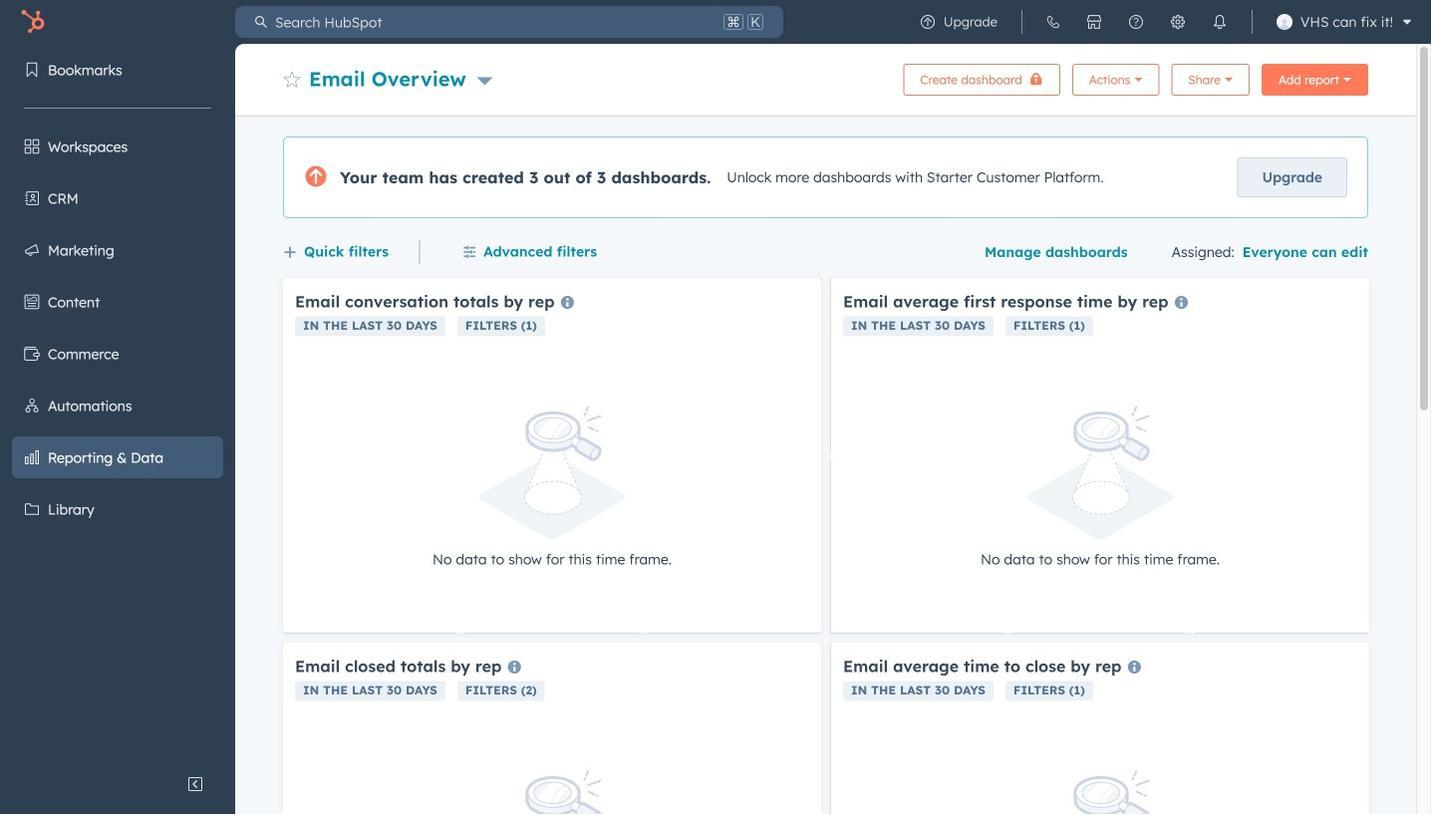 Task type: describe. For each thing, give the bounding box(es) containing it.
notifications image
[[1212, 14, 1228, 30]]

help image
[[1128, 14, 1144, 30]]

email closed totals by rep element
[[283, 643, 821, 814]]

email average first response time by rep element
[[831, 278, 1369, 633]]

email average time to close by rep element
[[831, 643, 1369, 814]]



Task type: vqa. For each thing, say whether or not it's contained in the screenshot.
left "menu"
yes



Task type: locate. For each thing, give the bounding box(es) containing it.
settings image
[[1170, 14, 1186, 30]]

marketplaces image
[[1086, 14, 1102, 30]]

bookmarks primary navigation item image
[[24, 62, 40, 78]]

1 horizontal spatial menu
[[907, 0, 1419, 44]]

Search HubSpot search field
[[267, 6, 720, 38]]

terry turtle image
[[1277, 14, 1293, 30]]

email conversation totals by rep element
[[283, 278, 821, 633]]

banner
[[283, 58, 1368, 96]]

0 horizontal spatial menu
[[0, 44, 235, 764]]

menu
[[907, 0, 1419, 44], [0, 44, 235, 764]]



